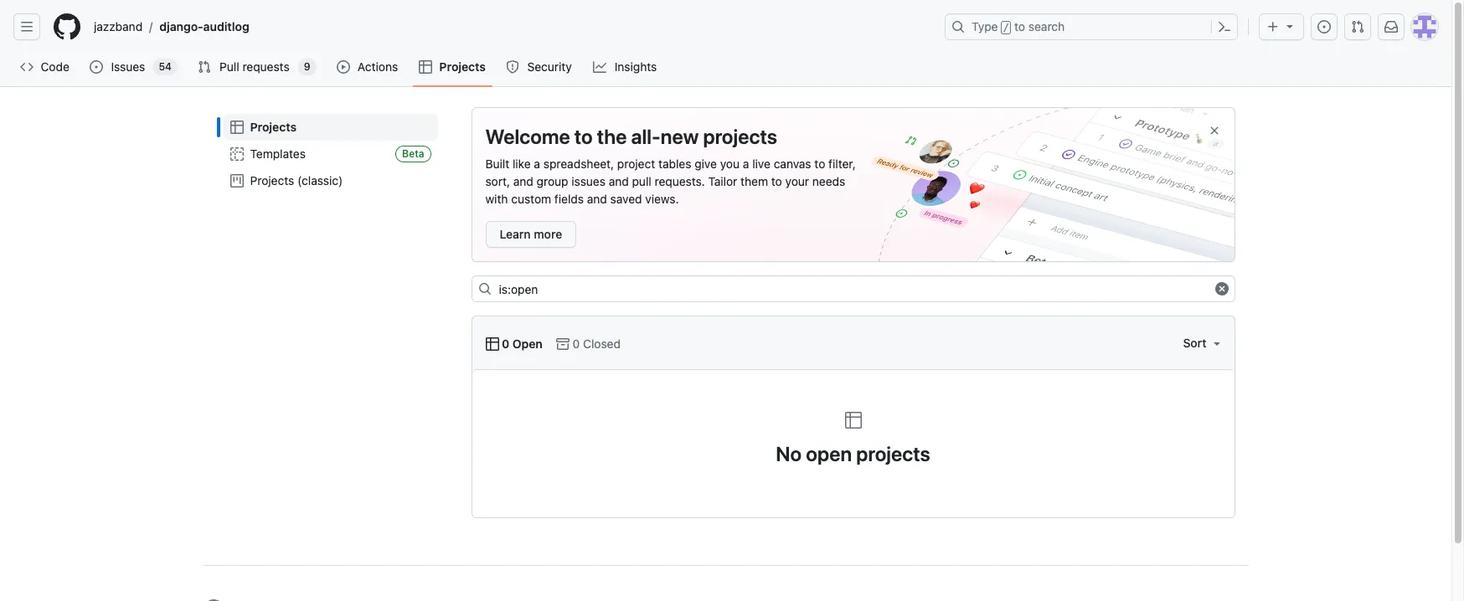 Task type: locate. For each thing, give the bounding box(es) containing it.
0 horizontal spatial a
[[534, 157, 540, 171]]

0 vertical spatial issue opened image
[[1318, 20, 1331, 34]]

issue opened image
[[1318, 20, 1331, 34], [90, 60, 103, 74]]

to up spreadsheet,
[[574, 125, 593, 148]]

issues
[[572, 174, 606, 188]]

issues
[[111, 59, 145, 74]]

0 right the "archive" icon
[[573, 336, 580, 351]]

insights link
[[587, 54, 665, 80]]

/ right 'type'
[[1003, 22, 1009, 34]]

open
[[512, 336, 543, 351]]

plus image
[[1266, 20, 1280, 33]]

0 horizontal spatial and
[[513, 174, 533, 188]]

0 horizontal spatial projects
[[703, 125, 777, 148]]

0
[[502, 336, 509, 351], [573, 336, 580, 351]]

welcome to the all-new projects built like a spreadsheet, project tables give you a live canvas to filter, sort, and group issues and pull requests. tailor them to your needs with custom fields and saved views.
[[485, 125, 856, 206]]

actions
[[358, 59, 398, 74]]

you
[[720, 157, 740, 171]]

issue opened image right triangle down icon
[[1318, 20, 1331, 34]]

custom
[[511, 192, 551, 206]]

1 vertical spatial projects link
[[223, 114, 438, 141]]

0 horizontal spatial 0
[[502, 336, 509, 351]]

and down like
[[513, 174, 533, 188]]

learn
[[500, 227, 531, 241]]

1 horizontal spatial a
[[743, 157, 749, 171]]

projects link up projects (classic) link
[[223, 114, 438, 141]]

/ for type
[[1003, 22, 1009, 34]]

templates
[[250, 147, 306, 161]]

git pull request image left the "pull" on the left of page
[[198, 60, 211, 74]]

command palette image
[[1218, 20, 1231, 34]]

2 a from the left
[[743, 157, 749, 171]]

1 horizontal spatial issue opened image
[[1318, 20, 1331, 34]]

close image
[[1207, 124, 1221, 137]]

tailor
[[708, 174, 737, 188]]

1 vertical spatial list
[[217, 107, 444, 201]]

/ inside type / to search
[[1003, 22, 1009, 34]]

projects
[[439, 59, 486, 74], [250, 120, 297, 134], [250, 173, 294, 188]]

issue opened image left issues
[[90, 60, 103, 74]]

1 horizontal spatial and
[[587, 192, 607, 206]]

1 vertical spatial homepage image
[[203, 600, 223, 601]]

projects right "open"
[[856, 442, 930, 466]]

shield image
[[506, 60, 519, 74]]

1 horizontal spatial /
[[1003, 22, 1009, 34]]

projects down templates
[[250, 173, 294, 188]]

requests.
[[655, 174, 705, 188]]

the
[[597, 125, 627, 148]]

list
[[87, 13, 935, 40], [217, 107, 444, 201]]

and up saved
[[609, 174, 629, 188]]

django-auditlog link
[[153, 13, 256, 40]]

2 horizontal spatial and
[[609, 174, 629, 188]]

jazzband / django-auditlog
[[94, 19, 249, 34]]

0 vertical spatial projects
[[703, 125, 777, 148]]

0 vertical spatial homepage image
[[54, 13, 80, 40]]

0 open
[[499, 336, 543, 351]]

0 vertical spatial git pull request image
[[1351, 20, 1364, 34]]

django-
[[159, 19, 203, 34]]

0 open link
[[485, 335, 543, 352]]

0 closed
[[569, 336, 621, 351]]

0 horizontal spatial issue opened image
[[90, 60, 103, 74]]

code
[[41, 59, 69, 74]]

projects
[[703, 125, 777, 148], [856, 442, 930, 466]]

1 horizontal spatial projects
[[856, 442, 930, 466]]

to up 'needs'
[[815, 157, 825, 171]]

learn more link
[[485, 221, 576, 248]]

1 vertical spatial issue opened image
[[90, 60, 103, 74]]

your
[[785, 174, 809, 188]]

table image left open
[[485, 337, 499, 351]]

projects up templates
[[250, 120, 297, 134]]

(classic)
[[297, 173, 343, 188]]

clear image
[[1215, 282, 1228, 296]]

insights
[[615, 59, 657, 74]]

security
[[527, 59, 572, 74]]

live
[[752, 157, 771, 171]]

built
[[485, 157, 509, 171]]

sort button
[[1182, 330, 1223, 357]]

project image
[[230, 174, 243, 188]]

1 horizontal spatial 0
[[573, 336, 580, 351]]

table image up no open projects
[[843, 410, 863, 431]]

a right like
[[534, 157, 540, 171]]

triangle down image
[[1210, 337, 1223, 350]]

list containing projects
[[217, 107, 444, 201]]

0 left open
[[502, 336, 509, 351]]

to
[[1014, 19, 1025, 34], [574, 125, 593, 148], [815, 157, 825, 171], [771, 174, 782, 188]]

homepage image
[[54, 13, 80, 40], [203, 600, 223, 601]]

archive image
[[556, 337, 569, 351]]

projects inside welcome to the all-new projects built like a spreadsheet, project tables give you a live canvas to filter, sort, and group issues and pull requests. tailor them to your needs with custom fields and saved views.
[[703, 125, 777, 148]]

type / to search
[[972, 19, 1065, 34]]

1 vertical spatial git pull request image
[[198, 60, 211, 74]]

and down issues
[[587, 192, 607, 206]]

a
[[534, 157, 540, 171], [743, 157, 749, 171]]

projects link left shield image
[[412, 54, 493, 80]]

0 vertical spatial list
[[87, 13, 935, 40]]

/ inside jazzband / django-auditlog
[[149, 20, 153, 34]]

/ for jazzband
[[149, 20, 153, 34]]

0 horizontal spatial git pull request image
[[198, 60, 211, 74]]

projects link
[[412, 54, 493, 80], [223, 114, 438, 141]]

issue opened image for rightmost git pull request image
[[1318, 20, 1331, 34]]

table image up project template image
[[230, 121, 243, 134]]

actions link
[[330, 54, 406, 80]]

git pull request image
[[1351, 20, 1364, 34], [198, 60, 211, 74]]

2 0 from the left
[[573, 336, 580, 351]]

to left the your
[[771, 174, 782, 188]]

graph image
[[593, 60, 607, 74]]

canvas
[[774, 157, 811, 171]]

/ left django-
[[149, 20, 153, 34]]

table image
[[419, 60, 433, 74], [230, 121, 243, 134], [485, 337, 499, 351], [843, 410, 863, 431]]

0 horizontal spatial /
[[149, 20, 153, 34]]

beta
[[402, 147, 424, 160]]

jazzband
[[94, 19, 143, 34]]

a left the live
[[743, 157, 749, 171]]

table image inside 0 open link
[[485, 337, 499, 351]]

auditlog
[[203, 19, 249, 34]]

projects up the you
[[703, 125, 777, 148]]

1 vertical spatial projects
[[250, 120, 297, 134]]

projects left shield image
[[439, 59, 486, 74]]

pull requests
[[220, 59, 290, 74]]

new
[[661, 125, 699, 148]]

/
[[149, 20, 153, 34], [1003, 22, 1009, 34]]

all-
[[631, 125, 661, 148]]

and
[[513, 174, 533, 188], [609, 174, 629, 188], [587, 192, 607, 206]]

projects link inside list
[[223, 114, 438, 141]]

git pull request image left notifications "image"
[[1351, 20, 1364, 34]]

0 horizontal spatial homepage image
[[54, 13, 80, 40]]

1 0 from the left
[[502, 336, 509, 351]]

pull
[[632, 174, 651, 188]]



Task type: describe. For each thing, give the bounding box(es) containing it.
open
[[806, 442, 852, 466]]

issue opened image for the left git pull request image
[[90, 60, 103, 74]]

0 for closed
[[573, 336, 580, 351]]

views.
[[645, 192, 679, 206]]

1 horizontal spatial git pull request image
[[1351, 20, 1364, 34]]

filter,
[[829, 157, 856, 171]]

9
[[304, 60, 310, 73]]

sort
[[1183, 336, 1207, 350]]

more
[[534, 227, 562, 241]]

group
[[537, 174, 568, 188]]

search image
[[478, 282, 491, 296]]

needs
[[812, 174, 845, 188]]

1 horizontal spatial homepage image
[[203, 600, 223, 601]]

sort,
[[485, 174, 510, 188]]

welcome
[[485, 125, 570, 148]]

saved
[[610, 192, 642, 206]]

no
[[776, 442, 802, 466]]

table image inside list
[[230, 121, 243, 134]]

security link
[[499, 54, 580, 80]]

no open projects
[[776, 442, 930, 466]]

0 for open
[[502, 336, 509, 351]]

0 vertical spatial projects
[[439, 59, 486, 74]]

requests
[[242, 59, 290, 74]]

spreadsheet,
[[543, 157, 614, 171]]

1 a from the left
[[534, 157, 540, 171]]

list containing jazzband
[[87, 13, 935, 40]]

give
[[695, 157, 717, 171]]

54
[[159, 60, 172, 73]]

like
[[513, 157, 531, 171]]

to left search
[[1014, 19, 1025, 34]]

0 vertical spatial projects link
[[412, 54, 493, 80]]

table image right 'actions'
[[419, 60, 433, 74]]

1 vertical spatial projects
[[856, 442, 930, 466]]

triangle down image
[[1283, 19, 1297, 33]]

them
[[741, 174, 768, 188]]

project
[[617, 157, 655, 171]]

code image
[[20, 60, 34, 74]]

search
[[1028, 19, 1065, 34]]

with
[[485, 192, 508, 206]]

project template image
[[230, 147, 243, 161]]

closed
[[583, 336, 621, 351]]

notifications image
[[1385, 20, 1398, 34]]

type
[[972, 19, 998, 34]]

2 vertical spatial projects
[[250, 173, 294, 188]]

tables
[[658, 157, 691, 171]]

code link
[[13, 54, 77, 80]]

play image
[[336, 60, 350, 74]]

fields
[[554, 192, 584, 206]]

jazzband link
[[87, 13, 149, 40]]

pull
[[220, 59, 239, 74]]

projects (classic) link
[[223, 168, 438, 194]]

projects (classic)
[[250, 173, 343, 188]]

Search all projects text field
[[471, 276, 1235, 302]]

0 closed link
[[556, 335, 621, 352]]

learn more
[[500, 227, 562, 241]]



Task type: vqa. For each thing, say whether or not it's contained in the screenshot.
bottom the Least
no



